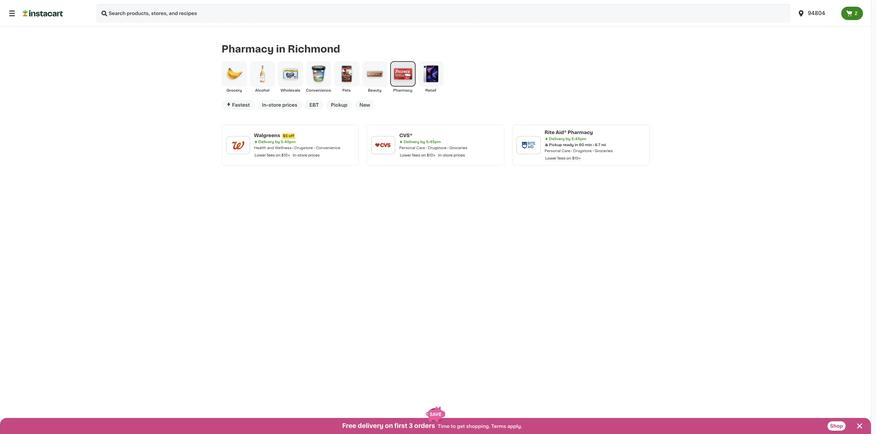 Task type: vqa. For each thing, say whether or not it's contained in the screenshot.
the bottom "81"
no



Task type: describe. For each thing, give the bounding box(es) containing it.
1 horizontal spatial care
[[562, 149, 571, 153]]

terms
[[491, 424, 506, 429]]

pets
[[342, 89, 351, 92]]

1 horizontal spatial groceries
[[595, 149, 613, 153]]

0 horizontal spatial personal
[[399, 146, 415, 150]]

health and wellness drugstore convenience
[[254, 146, 340, 150]]

save image
[[426, 407, 445, 422]]

2 94804 button from the left
[[797, 4, 837, 23]]

pharmacy for pharmacy
[[393, 89, 412, 92]]

0 horizontal spatial 5:45pm
[[281, 140, 296, 144]]

pharmacy for pharmacy in richmond
[[222, 44, 274, 54]]

pickup button
[[326, 100, 352, 110]]

wellness
[[275, 146, 292, 150]]

orders
[[414, 423, 435, 429]]

in- for health
[[293, 153, 298, 157]]

pharmacy in richmond
[[222, 44, 340, 54]]

1 vertical spatial in
[[575, 143, 578, 147]]

60
[[579, 143, 584, 147]]

2 button
[[841, 7, 863, 20]]

6.7 mi
[[595, 143, 606, 147]]

new
[[360, 103, 370, 107]]

5:45pm for cvs®
[[426, 140, 441, 144]]

$10+ for drugstore
[[427, 153, 436, 157]]

alcohol button
[[250, 61, 275, 93]]

2 horizontal spatial fees
[[558, 156, 566, 160]]

richmond
[[288, 44, 340, 54]]

ready
[[563, 143, 574, 147]]

grocery
[[226, 89, 242, 92]]

alcohol
[[255, 89, 270, 92]]

min
[[585, 143, 592, 147]]

0 horizontal spatial care
[[416, 146, 425, 150]]

wholesale
[[281, 89, 300, 92]]

3
[[409, 423, 413, 429]]

pickup for pickup
[[331, 103, 347, 107]]

rite aid® pharmacy
[[545, 130, 593, 135]]

0 horizontal spatial delivery by 5:45pm
[[258, 140, 296, 144]]

delivery for cvs®
[[404, 140, 420, 144]]

rite
[[545, 130, 555, 135]]

pharmacy button
[[390, 61, 416, 93]]

apply.
[[507, 424, 522, 429]]

in-store prices
[[262, 103, 297, 107]]

in- inside button
[[262, 103, 269, 107]]

health
[[254, 146, 266, 150]]

off
[[289, 134, 294, 138]]

delivery by 5:45pm for cvs®
[[404, 140, 441, 144]]

prices for health and wellness
[[308, 153, 320, 157]]

store for health
[[298, 153, 307, 157]]

free delivery on first 3 orders time to get shopping. terms apply.
[[342, 423, 522, 429]]

lower for health
[[255, 153, 266, 157]]

1 horizontal spatial personal
[[545, 149, 561, 153]]

delivery by 5:45pm for rite aid® pharmacy
[[549, 137, 586, 141]]

pets button
[[334, 61, 359, 93]]

pickup for pickup ready in 60 min
[[549, 143, 562, 147]]

and
[[267, 146, 274, 150]]

in-store prices button
[[257, 100, 302, 110]]

lower fees on $10+ in-store prices for drugstore
[[400, 153, 465, 157]]

0 horizontal spatial delivery
[[258, 140, 274, 144]]

first
[[394, 423, 408, 429]]

store inside button
[[269, 103, 281, 107]]

pharmacy in richmond main content
[[0, 27, 871, 434]]

2
[[855, 11, 858, 16]]

retail
[[425, 89, 436, 92]]



Task type: locate. For each thing, give the bounding box(es) containing it.
pharmacy inside button
[[393, 89, 412, 92]]

walgreens logo image
[[229, 136, 247, 154]]

cvs®
[[399, 133, 413, 138]]

delivery by 5:45pm down walgreens $5 off
[[258, 140, 296, 144]]

lower fees on $10+ in-store prices for wellness
[[255, 153, 320, 157]]

in up wholesale button
[[276, 44, 285, 54]]

$5
[[283, 134, 288, 138]]

0 vertical spatial convenience
[[306, 89, 331, 92]]

pickup inside button
[[331, 103, 347, 107]]

aid®
[[556, 130, 567, 135]]

in left 60
[[575, 143, 578, 147]]

2 horizontal spatial in-
[[438, 153, 443, 157]]

1 horizontal spatial in
[[575, 143, 578, 147]]

prices for personal care
[[454, 153, 465, 157]]

rite aid® pharmacy logo image
[[520, 136, 537, 154]]

1 horizontal spatial lower
[[400, 153, 411, 157]]

2 horizontal spatial delivery by 5:45pm
[[549, 137, 586, 141]]

beauty button
[[362, 61, 387, 93]]

by for cvs®
[[420, 140, 425, 144]]

$10+
[[281, 153, 290, 157], [427, 153, 436, 157], [572, 156, 581, 160]]

by for rite aid® pharmacy
[[566, 137, 571, 141]]

delivery
[[549, 137, 565, 141], [258, 140, 274, 144], [404, 140, 420, 144]]

0 horizontal spatial in-
[[262, 103, 269, 107]]

wholesale button
[[278, 61, 303, 93]]

mi
[[601, 143, 606, 147]]

0 horizontal spatial fees
[[267, 153, 275, 157]]

fastest button
[[222, 100, 255, 110]]

6.7
[[595, 143, 601, 147]]

1 vertical spatial convenience
[[316, 146, 340, 150]]

fees
[[267, 153, 275, 157], [412, 153, 420, 157], [558, 156, 566, 160]]

0 horizontal spatial store
[[269, 103, 281, 107]]

ebt
[[309, 103, 319, 107]]

0 vertical spatial pickup
[[331, 103, 347, 107]]

ebt button
[[305, 100, 324, 110]]

get
[[457, 424, 465, 429]]

0 horizontal spatial pickup
[[331, 103, 347, 107]]

None search field
[[96, 4, 791, 23]]

groceries
[[449, 146, 468, 150], [595, 149, 613, 153]]

delivery for rite aid® pharmacy
[[549, 137, 565, 141]]

0 horizontal spatial lower
[[255, 153, 266, 157]]

2 horizontal spatial delivery
[[549, 137, 565, 141]]

delivery by 5:45pm up ready
[[549, 137, 586, 141]]

lower down pickup ready in 60 min
[[545, 156, 557, 160]]

lower
[[255, 153, 266, 157], [400, 153, 411, 157], [545, 156, 557, 160]]

delivery
[[358, 423, 384, 429]]

0 horizontal spatial personal care drugstore groceries
[[399, 146, 468, 150]]

personal care drugstore groceries down 60
[[545, 149, 613, 153]]

grocery button
[[222, 61, 247, 93]]

1 horizontal spatial pharmacy
[[393, 89, 412, 92]]

0 horizontal spatial by
[[275, 140, 280, 144]]

2 horizontal spatial store
[[443, 153, 453, 157]]

2 horizontal spatial drugstore
[[573, 149, 592, 153]]

0 horizontal spatial drugstore
[[294, 146, 313, 150]]

fees for care
[[412, 153, 420, 157]]

prices inside button
[[282, 103, 297, 107]]

lower down health
[[255, 153, 266, 157]]

$10+ for wellness
[[281, 153, 290, 157]]

2 horizontal spatial pharmacy
[[568, 130, 593, 135]]

0 horizontal spatial groceries
[[449, 146, 468, 150]]

lower down the cvs®
[[400, 153, 411, 157]]

delivery by 5:45pm down the cvs®
[[404, 140, 441, 144]]

new button
[[355, 100, 375, 110]]

lower fees on $10+ in-store prices
[[255, 153, 320, 157], [400, 153, 465, 157]]

pharmacy up 60
[[568, 130, 593, 135]]

shopping.
[[466, 424, 490, 429]]

1 horizontal spatial delivery
[[404, 140, 420, 144]]

personal down the cvs®
[[399, 146, 415, 150]]

walgreens $5 off
[[254, 133, 294, 138]]

delivery by 5:45pm
[[549, 137, 586, 141], [258, 140, 296, 144], [404, 140, 441, 144]]

2 horizontal spatial lower
[[545, 156, 557, 160]]

1 horizontal spatial prices
[[308, 153, 320, 157]]

by
[[566, 137, 571, 141], [275, 140, 280, 144], [420, 140, 425, 144]]

convenience button
[[306, 61, 331, 93]]

lower fees on $10+ in-store prices down wellness
[[255, 153, 320, 157]]

pickup left ready
[[549, 143, 562, 147]]

1 horizontal spatial by
[[420, 140, 425, 144]]

5:45pm
[[572, 137, 586, 141], [281, 140, 296, 144], [426, 140, 441, 144]]

1 94804 button from the left
[[793, 4, 841, 23]]

pharmacy
[[222, 44, 274, 54], [393, 89, 412, 92], [568, 130, 593, 135]]

1 vertical spatial pickup
[[549, 143, 562, 147]]

free
[[342, 423, 356, 429]]

0 horizontal spatial pharmacy
[[222, 44, 274, 54]]

walgreens
[[254, 133, 280, 138]]

fees down the and
[[267, 153, 275, 157]]

instacart logo image
[[23, 9, 63, 17]]

delivery down the cvs®
[[404, 140, 420, 144]]

time
[[438, 424, 450, 429]]

2 horizontal spatial by
[[566, 137, 571, 141]]

1 lower fees on $10+ in-store prices from the left
[[255, 153, 320, 157]]

1 horizontal spatial store
[[298, 153, 307, 157]]

delivery down walgreens
[[258, 140, 274, 144]]

in
[[276, 44, 285, 54], [575, 143, 578, 147]]

retail button
[[418, 61, 444, 93]]

pharmacy right beauty
[[393, 89, 412, 92]]

1 horizontal spatial delivery by 5:45pm
[[404, 140, 441, 144]]

pharmacy up grocery button
[[222, 44, 274, 54]]

fees down ready
[[558, 156, 566, 160]]

0 vertical spatial pharmacy
[[222, 44, 274, 54]]

fastest
[[232, 103, 250, 107]]

pickup
[[331, 103, 347, 107], [549, 143, 562, 147]]

to
[[451, 424, 456, 429]]

shop button
[[828, 421, 846, 431]]

personal
[[399, 146, 415, 150], [545, 149, 561, 153]]

personal up lower fees on $10+
[[545, 149, 561, 153]]

pickup ready in 60 min
[[549, 143, 592, 147]]

lower for personal
[[400, 153, 411, 157]]

convenience inside 'button'
[[306, 89, 331, 92]]

1 horizontal spatial 5:45pm
[[426, 140, 441, 144]]

0 vertical spatial in
[[276, 44, 285, 54]]

0 horizontal spatial lower fees on $10+ in-store prices
[[255, 153, 320, 157]]

94804
[[808, 11, 825, 16]]

pickup down pets
[[331, 103, 347, 107]]

1 horizontal spatial drugstore
[[428, 146, 447, 150]]

1 horizontal spatial pickup
[[549, 143, 562, 147]]

beauty
[[368, 89, 382, 92]]

shop
[[830, 424, 843, 428]]

personal care drugstore groceries
[[399, 146, 468, 150], [545, 149, 613, 153]]

0 horizontal spatial in
[[276, 44, 285, 54]]

2 horizontal spatial prices
[[454, 153, 465, 157]]

delivery down aid®
[[549, 137, 565, 141]]

2 horizontal spatial $10+
[[572, 156, 581, 160]]

fees down the cvs®
[[412, 153, 420, 157]]

lower fees on $10+ in-store prices down the cvs®
[[400, 153, 465, 157]]

2 horizontal spatial 5:45pm
[[572, 137, 586, 141]]

prices
[[282, 103, 297, 107], [308, 153, 320, 157], [454, 153, 465, 157]]

drugstore
[[294, 146, 313, 150], [428, 146, 447, 150], [573, 149, 592, 153]]

94804 button
[[793, 4, 841, 23], [797, 4, 837, 23]]

0 horizontal spatial prices
[[282, 103, 297, 107]]

in- for personal
[[438, 153, 443, 157]]

in-
[[262, 103, 269, 107], [293, 153, 298, 157], [438, 153, 443, 157]]

1 horizontal spatial $10+
[[427, 153, 436, 157]]

5:45pm for rite aid® pharmacy
[[572, 137, 586, 141]]

1 vertical spatial pharmacy
[[393, 89, 412, 92]]

1 horizontal spatial lower fees on $10+ in-store prices
[[400, 153, 465, 157]]

1 horizontal spatial fees
[[412, 153, 420, 157]]

0 horizontal spatial $10+
[[281, 153, 290, 157]]

1 horizontal spatial personal care drugstore groceries
[[545, 149, 613, 153]]

personal care drugstore groceries down the cvs®
[[399, 146, 468, 150]]

care
[[416, 146, 425, 150], [562, 149, 571, 153]]

store
[[269, 103, 281, 107], [298, 153, 307, 157], [443, 153, 453, 157]]

close image
[[856, 422, 864, 430]]

fees for and
[[267, 153, 275, 157]]

on
[[276, 153, 281, 157], [421, 153, 426, 157], [567, 156, 571, 160], [385, 423, 393, 429]]

2 lower fees on $10+ in-store prices from the left
[[400, 153, 465, 157]]

2 vertical spatial pharmacy
[[568, 130, 593, 135]]

cvs® logo image
[[375, 136, 392, 154]]

1 horizontal spatial in-
[[293, 153, 298, 157]]

convenience
[[306, 89, 331, 92], [316, 146, 340, 150]]

store for personal
[[443, 153, 453, 157]]

lower fees on $10+
[[545, 156, 581, 160]]

Search field
[[96, 4, 791, 23]]



